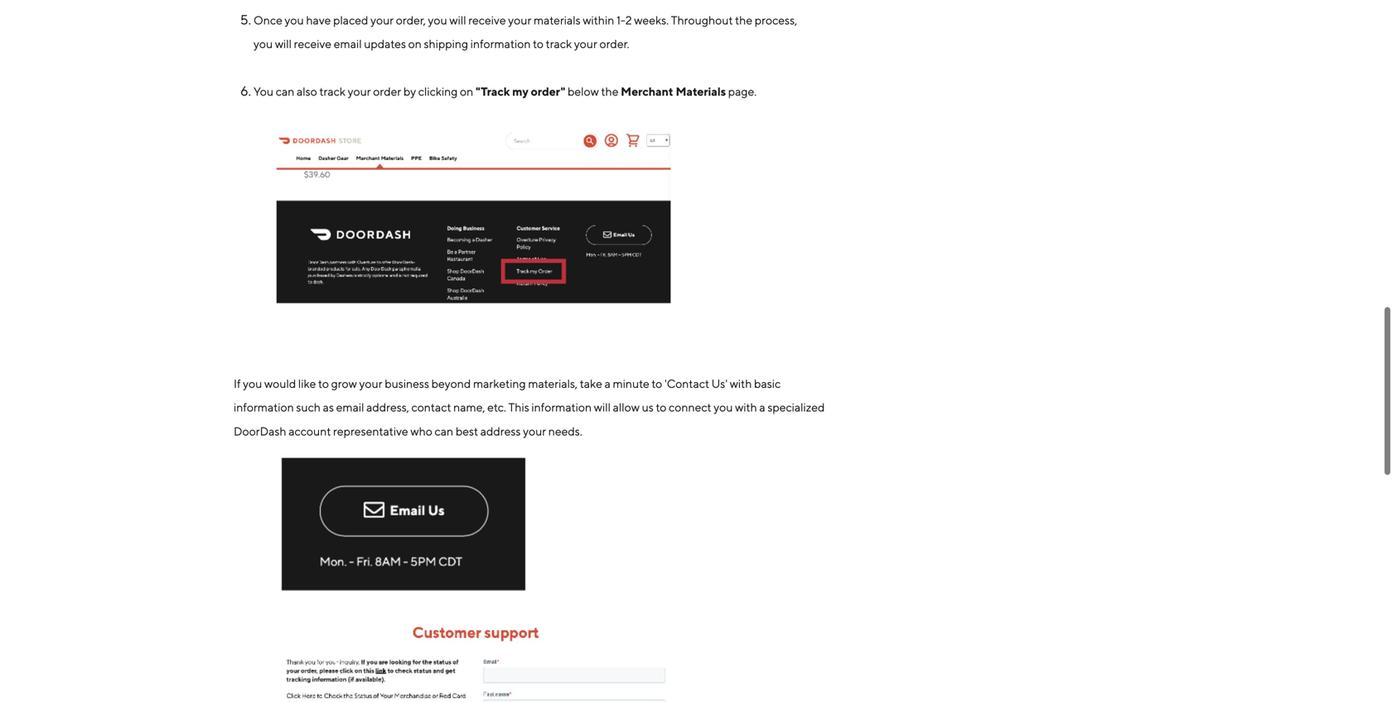 Task type: describe. For each thing, give the bounding box(es) containing it.
if
[[234, 377, 241, 390]]

beyond
[[432, 377, 471, 390]]

doordash
[[234, 425, 287, 438]]

also
[[297, 85, 317, 98]]

needs.
[[549, 425, 583, 438]]

can inside "if you would like to grow your business beyond marketing materials, take a minute to 'contact us' with basic information such as email address, contact name, etc. this information will allow us to connect you with a specialized doordash account representative who can best address your needs."
[[435, 425, 454, 438]]

who
[[411, 425, 433, 438]]

materials,
[[528, 377, 578, 390]]

you down "us'" at the bottom right of page
[[714, 401, 733, 414]]

to up the 'us' at the left
[[652, 377, 663, 390]]

clicking
[[419, 85, 458, 98]]

address,
[[367, 401, 409, 414]]

materials
[[534, 13, 581, 27]]

0 horizontal spatial information
[[234, 401, 294, 414]]

1-
[[617, 13, 626, 27]]

best
[[456, 425, 478, 438]]

grow
[[331, 377, 357, 390]]

your left materials
[[508, 13, 532, 27]]

to right like
[[318, 377, 329, 390]]

order,
[[396, 13, 426, 27]]

etc.
[[488, 401, 506, 414]]

shipping
[[424, 37, 469, 51]]

1 vertical spatial the
[[602, 85, 619, 98]]

to inside once you have placed your order, you will receive your materials within 1-2 weeks. throughout the process, you will receive email updates on shipping information to track your order.
[[533, 37, 544, 51]]

1 horizontal spatial a
[[760, 401, 766, 414]]

name,
[[454, 401, 485, 414]]

you left have
[[285, 13, 304, 27]]

such
[[296, 401, 321, 414]]

order
[[373, 85, 401, 98]]

you down once
[[254, 37, 273, 51]]

materials
[[676, 85, 726, 98]]

0 horizontal spatial a
[[605, 377, 611, 390]]

weeks.
[[634, 13, 669, 27]]

business
[[385, 377, 429, 390]]

us
[[642, 401, 654, 414]]

0 horizontal spatial will
[[275, 37, 292, 51]]

basic
[[755, 377, 781, 390]]

0 horizontal spatial track
[[320, 85, 346, 98]]

your up updates
[[371, 13, 394, 27]]

if you would like to grow your business beyond marketing materials, take a minute to 'contact us' with basic information such as email address, contact name, etc. this information will allow us to connect you with a specialized doordash account representative who can best address your needs.
[[234, 377, 825, 438]]

'contact
[[665, 377, 710, 390]]

you up the shipping
[[428, 13, 447, 27]]

would
[[264, 377, 296, 390]]

this
[[509, 401, 530, 414]]

like
[[298, 377, 316, 390]]

track inside once you have placed your order, you will receive your materials within 1-2 weeks. throughout the process, you will receive email updates on shipping information to track your order.
[[546, 37, 572, 51]]

on inside once you have placed your order, you will receive your materials within 1-2 weeks. throughout the process, you will receive email updates on shipping information to track your order.
[[408, 37, 422, 51]]

below
[[568, 85, 599, 98]]

1 vertical spatial with
[[735, 401, 758, 414]]

your down this
[[523, 425, 546, 438]]

updates
[[364, 37, 406, 51]]

your down within
[[574, 37, 598, 51]]

your right grow
[[359, 377, 383, 390]]

2
[[626, 13, 632, 27]]

your left order
[[348, 85, 371, 98]]



Task type: locate. For each thing, give the bounding box(es) containing it.
to down materials
[[533, 37, 544, 51]]

with
[[730, 377, 752, 390], [735, 401, 758, 414]]

track
[[546, 37, 572, 51], [320, 85, 346, 98]]

1 vertical spatial will
[[275, 37, 292, 51]]

can
[[276, 85, 295, 98], [435, 425, 454, 438]]

with down the basic
[[735, 401, 758, 414]]

1 horizontal spatial information
[[471, 37, 531, 51]]

information
[[471, 37, 531, 51], [234, 401, 294, 414], [532, 401, 592, 414]]

order"
[[531, 85, 566, 98]]

order.
[[600, 37, 630, 51]]

account
[[289, 425, 331, 438]]

0 vertical spatial user-added image image
[[267, 123, 682, 314]]

1 horizontal spatial can
[[435, 425, 454, 438]]

1 vertical spatial email
[[336, 401, 364, 414]]

on down order,
[[408, 37, 422, 51]]

a right take
[[605, 377, 611, 390]]

the inside once you have placed your order, you will receive your materials within 1-2 weeks. throughout the process, you will receive email updates on shipping information to track your order.
[[736, 13, 753, 27]]

will
[[450, 13, 466, 27], [275, 37, 292, 51], [594, 401, 611, 414]]

email inside once you have placed your order, you will receive your materials within 1-2 weeks. throughout the process, you will receive email updates on shipping information to track your order.
[[334, 37, 362, 51]]

my
[[513, 85, 529, 98]]

1 vertical spatial a
[[760, 401, 766, 414]]

to right the 'us' at the left
[[656, 401, 667, 414]]

within
[[583, 13, 615, 27]]

to
[[533, 37, 544, 51], [318, 377, 329, 390], [652, 377, 663, 390], [656, 401, 667, 414]]

with right "us'" at the bottom right of page
[[730, 377, 752, 390]]

0 horizontal spatial on
[[408, 37, 422, 51]]

1 horizontal spatial will
[[450, 13, 466, 27]]

1 vertical spatial user-added image image
[[267, 443, 539, 606]]

3 user-added image image from the top
[[267, 615, 682, 702]]

the left process,
[[736, 13, 753, 27]]

take
[[580, 377, 603, 390]]

page.
[[729, 85, 757, 98]]

a
[[605, 377, 611, 390], [760, 401, 766, 414]]

0 vertical spatial with
[[730, 377, 752, 390]]

merchant
[[621, 85, 674, 98]]

0 vertical spatial email
[[334, 37, 362, 51]]

can right you
[[276, 85, 295, 98]]

will up the shipping
[[450, 13, 466, 27]]

a down the basic
[[760, 401, 766, 414]]

representative
[[333, 425, 409, 438]]

once
[[254, 13, 283, 27]]

1 horizontal spatial track
[[546, 37, 572, 51]]

will down once
[[275, 37, 292, 51]]

specialized
[[768, 401, 825, 414]]

you
[[285, 13, 304, 27], [428, 13, 447, 27], [254, 37, 273, 51], [243, 377, 262, 390], [714, 401, 733, 414]]

2 vertical spatial user-added image image
[[267, 615, 682, 702]]

1 horizontal spatial the
[[736, 13, 753, 27]]

on
[[408, 37, 422, 51], [460, 85, 474, 98]]

2 horizontal spatial information
[[532, 401, 592, 414]]

throughout
[[671, 13, 733, 27]]

receive down have
[[294, 37, 332, 51]]

0 horizontal spatial the
[[602, 85, 619, 98]]

2 horizontal spatial will
[[594, 401, 611, 414]]

will left allow
[[594, 401, 611, 414]]

you can also track your order by clicking on "track my order" below the merchant materials page.
[[254, 85, 757, 98]]

track down materials
[[546, 37, 572, 51]]

once you have placed your order, you will receive your materials within 1-2 weeks. throughout the process, you will receive email updates on shipping information to track your order.
[[254, 13, 798, 51]]

0 vertical spatial track
[[546, 37, 572, 51]]

"track
[[476, 85, 510, 98]]

0 vertical spatial can
[[276, 85, 295, 98]]

1 horizontal spatial on
[[460, 85, 474, 98]]

user-added image image
[[267, 123, 682, 314], [267, 443, 539, 606], [267, 615, 682, 702]]

on left "track
[[460, 85, 474, 98]]

allow
[[613, 401, 640, 414]]

track right also
[[320, 85, 346, 98]]

1 user-added image image from the top
[[267, 123, 682, 314]]

minute
[[613, 377, 650, 390]]

0 vertical spatial will
[[450, 13, 466, 27]]

you
[[254, 85, 274, 98]]

email
[[334, 37, 362, 51], [336, 401, 364, 414]]

1 vertical spatial receive
[[294, 37, 332, 51]]

2 vertical spatial will
[[594, 401, 611, 414]]

receive left materials
[[469, 13, 506, 27]]

the right below
[[602, 85, 619, 98]]

process,
[[755, 13, 798, 27]]

connect
[[669, 401, 712, 414]]

information up you can also track your order by clicking on "track my order" below the merchant materials page.
[[471, 37, 531, 51]]

contact
[[412, 401, 451, 414]]

marketing
[[473, 377, 526, 390]]

us'
[[712, 377, 728, 390]]

email right as
[[336, 401, 364, 414]]

0 horizontal spatial receive
[[294, 37, 332, 51]]

0 vertical spatial a
[[605, 377, 611, 390]]

0 vertical spatial receive
[[469, 13, 506, 27]]

1 horizontal spatial receive
[[469, 13, 506, 27]]

2 user-added image image from the top
[[267, 443, 539, 606]]

information inside once you have placed your order, you will receive your materials within 1-2 weeks. throughout the process, you will receive email updates on shipping information to track your order.
[[471, 37, 531, 51]]

your
[[371, 13, 394, 27], [508, 13, 532, 27], [574, 37, 598, 51], [348, 85, 371, 98], [359, 377, 383, 390], [523, 425, 546, 438]]

1 vertical spatial track
[[320, 85, 346, 98]]

information up the needs.
[[532, 401, 592, 414]]

as
[[323, 401, 334, 414]]

by
[[404, 85, 416, 98]]

0 vertical spatial on
[[408, 37, 422, 51]]

1 vertical spatial can
[[435, 425, 454, 438]]

can right who
[[435, 425, 454, 438]]

placed
[[333, 13, 369, 27]]

email down 'placed'
[[334, 37, 362, 51]]

0 vertical spatial the
[[736, 13, 753, 27]]

receive
[[469, 13, 506, 27], [294, 37, 332, 51]]

address
[[481, 425, 521, 438]]

you right if
[[243, 377, 262, 390]]

will inside "if you would like to grow your business beyond marketing materials, take a minute to 'contact us' with basic information such as email address, contact name, etc. this information will allow us to connect you with a specialized doordash account representative who can best address your needs."
[[594, 401, 611, 414]]

information up doordash
[[234, 401, 294, 414]]

the
[[736, 13, 753, 27], [602, 85, 619, 98]]

1 vertical spatial on
[[460, 85, 474, 98]]

email inside "if you would like to grow your business beyond marketing materials, take a minute to 'contact us' with basic information such as email address, contact name, etc. this information will allow us to connect you with a specialized doordash account representative who can best address your needs."
[[336, 401, 364, 414]]

0 horizontal spatial can
[[276, 85, 295, 98]]

have
[[306, 13, 331, 27]]



Task type: vqa. For each thing, say whether or not it's contained in the screenshot.
right the receive
yes



